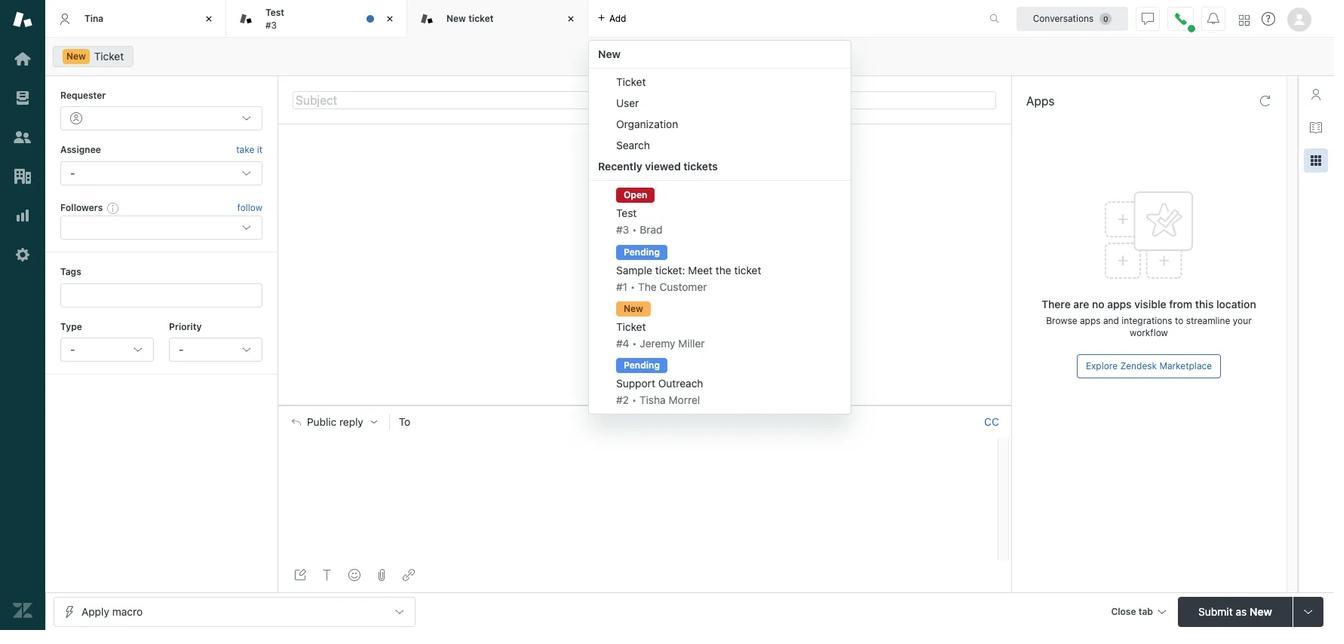 Task type: describe. For each thing, give the bounding box(es) containing it.
recently viewed tickets
[[598, 160, 718, 173]]

customer
[[660, 280, 707, 293]]

knowledge image
[[1310, 121, 1322, 134]]

open test #3 • brad
[[616, 190, 663, 236]]

info on adding followers image
[[107, 202, 119, 214]]

new ticket tab
[[407, 0, 588, 38]]

• inside pending support outreach #2 • tisha morrel
[[632, 394, 637, 407]]

close image
[[201, 11, 216, 26]]

add link (cmd k) image
[[403, 570, 415, 582]]

new ticket
[[447, 13, 494, 24]]

the
[[716, 264, 732, 277]]

ticket inside pending sample ticket: meet the ticket #1 • the customer
[[734, 264, 761, 277]]

tisha
[[640, 394, 666, 407]]

pending for support
[[624, 360, 660, 371]]

requester element
[[60, 107, 263, 131]]

search menu item
[[589, 135, 851, 156]]

add button
[[588, 0, 636, 37]]

displays possible ticket submission types image
[[1303, 606, 1315, 618]]

Tags field
[[72, 288, 248, 303]]

follow button
[[237, 201, 263, 215]]

search
[[616, 139, 650, 152]]

as
[[1236, 605, 1247, 618]]

tab
[[1139, 606, 1153, 617]]

- button for priority
[[169, 338, 263, 362]]

0 horizontal spatial apps
[[1080, 315, 1101, 327]]

#4
[[616, 337, 629, 350]]

from
[[1169, 298, 1193, 311]]

draft mode image
[[294, 570, 306, 582]]

conversations
[[1033, 12, 1094, 24]]

• inside pending sample ticket: meet the ticket #1 • the customer
[[630, 280, 635, 293]]

pending for sample
[[624, 246, 660, 258]]

- button for type
[[60, 338, 154, 362]]

- inside "assignee" element
[[70, 167, 75, 179]]

follow
[[237, 202, 263, 213]]

get started image
[[13, 49, 32, 69]]

tickets
[[684, 160, 718, 173]]

take it button
[[236, 143, 263, 158]]

explore zendesk marketplace button
[[1077, 355, 1221, 379]]

organization
[[616, 118, 678, 130]]

menu item containing ticket
[[589, 298, 851, 354]]

secondary element
[[45, 41, 1334, 72]]

apply
[[81, 605, 109, 618]]

ticket:
[[655, 264, 685, 277]]

macro
[[112, 605, 143, 618]]

zendesk image
[[13, 601, 32, 621]]

to
[[399, 415, 411, 428]]

submit as new
[[1199, 605, 1272, 618]]

apply macro
[[81, 605, 143, 618]]

new inside the new ticket #4 • jeremy miller
[[624, 303, 643, 315]]

workflow
[[1130, 327, 1168, 339]]

new ticket #4 • jeremy miller
[[616, 303, 705, 350]]

reporting image
[[13, 206, 32, 226]]

main element
[[0, 0, 45, 631]]

• inside open test #3 • brad
[[632, 224, 637, 236]]

are
[[1074, 298, 1090, 311]]

- for type
[[70, 343, 75, 356]]

take
[[236, 144, 254, 156]]

get help image
[[1262, 12, 1276, 26]]

support
[[616, 377, 655, 390]]

submit
[[1199, 605, 1233, 618]]

reply
[[339, 416, 363, 428]]

tina tab
[[45, 0, 226, 38]]

- for priority
[[179, 343, 184, 356]]

location
[[1217, 298, 1256, 311]]

views image
[[13, 88, 32, 108]]

requester
[[60, 90, 106, 101]]

admin image
[[13, 245, 32, 265]]

your
[[1233, 315, 1252, 327]]

integrations
[[1122, 315, 1173, 327]]



Task type: vqa. For each thing, say whether or not it's contained in the screenshot.
Ticket to the top
yes



Task type: locate. For each thing, give the bounding box(es) containing it.
1 menu item from the top
[[589, 184, 851, 241]]

miller
[[678, 337, 705, 350]]

followers
[[60, 202, 103, 213]]

1 horizontal spatial ticket
[[734, 264, 761, 277]]

test #3
[[266, 7, 284, 31]]

pending inside pending sample ticket: meet the ticket #1 • the customer
[[624, 246, 660, 258]]

brad
[[640, 224, 663, 236]]

Public reply composer text field
[[285, 438, 993, 470]]

meet
[[688, 264, 713, 277]]

2 vertical spatial ticket
[[616, 321, 646, 333]]

apps
[[1027, 94, 1055, 108]]

0 vertical spatial #3
[[266, 19, 277, 31]]

• left the brad
[[632, 224, 637, 236]]

marketplace
[[1160, 361, 1212, 372]]

apps
[[1108, 298, 1132, 311], [1080, 315, 1101, 327]]

1 vertical spatial test
[[616, 207, 637, 220]]

0 horizontal spatial #3
[[266, 19, 277, 31]]

type
[[60, 321, 82, 332]]

outreach
[[658, 377, 703, 390]]

format text image
[[321, 570, 333, 582]]

None field
[[420, 415, 978, 430]]

2 menu item from the top
[[589, 241, 851, 298]]

visible
[[1135, 298, 1167, 311]]

#3 inside test #3
[[266, 19, 277, 31]]

notifications image
[[1208, 12, 1220, 25]]

customer context image
[[1310, 88, 1322, 100]]

#3 inside open test #3 • brad
[[616, 224, 629, 236]]

apps up and
[[1108, 298, 1132, 311]]

zendesk support image
[[13, 10, 32, 29]]

- down assignee
[[70, 167, 75, 179]]

close image
[[382, 11, 398, 26], [563, 11, 579, 26]]

- down "type"
[[70, 343, 75, 356]]

pending support outreach #2 • tisha morrel
[[616, 360, 703, 407]]

0 vertical spatial apps
[[1108, 298, 1132, 311]]

0 horizontal spatial test
[[266, 7, 284, 18]]

browse
[[1046, 315, 1078, 327]]

the
[[638, 280, 657, 293]]

ticket inside the new ticket #4 • jeremy miller
[[616, 321, 646, 333]]

3 menu item from the top
[[589, 298, 851, 354]]

zendesk
[[1120, 361, 1157, 372]]

button displays agent's chat status as invisible. image
[[1142, 12, 1154, 25]]

test
[[266, 7, 284, 18], [616, 207, 637, 220]]

0 vertical spatial test
[[266, 7, 284, 18]]

tina
[[84, 13, 103, 24]]

test down open
[[616, 207, 637, 220]]

2 close image from the left
[[563, 11, 579, 26]]

ticket inside tab
[[469, 13, 494, 24]]

1 pending from the top
[[624, 246, 660, 258]]

user
[[616, 97, 639, 109]]

jeremy
[[640, 337, 676, 350]]

#3 left the brad
[[616, 224, 629, 236]]

ticket up #4
[[616, 321, 646, 333]]

#3
[[266, 19, 277, 31], [616, 224, 629, 236]]

new inside secondary element
[[66, 51, 86, 62]]

•
[[632, 224, 637, 236], [630, 280, 635, 293], [632, 337, 637, 350], [632, 394, 637, 407]]

organization menu item
[[589, 114, 851, 135]]

public reply
[[307, 416, 363, 428]]

1 vertical spatial apps
[[1080, 315, 1101, 327]]

menu item containing sample ticket: meet the ticket
[[589, 241, 851, 298]]

and
[[1104, 315, 1119, 327]]

new
[[447, 13, 466, 24], [598, 48, 621, 60], [66, 51, 86, 62], [624, 303, 643, 315], [1250, 605, 1272, 618]]

organizations image
[[13, 167, 32, 186]]

ticket
[[469, 13, 494, 24], [734, 264, 761, 277]]

streamline
[[1186, 315, 1231, 327]]

ticket down tina
[[94, 50, 124, 63]]

add attachment image
[[376, 570, 388, 582]]

1 vertical spatial ticket
[[616, 75, 646, 88]]

close
[[1111, 606, 1136, 617]]

ticket up user
[[616, 75, 646, 88]]

• inside the new ticket #4 • jeremy miller
[[632, 337, 637, 350]]

0 vertical spatial ticket
[[469, 13, 494, 24]]

take it
[[236, 144, 263, 156]]

tabs tab list
[[45, 0, 974, 415]]

this
[[1196, 298, 1214, 311]]

#1
[[616, 280, 628, 293]]

close tab button
[[1105, 597, 1172, 629]]

cc
[[984, 415, 999, 428]]

• right #2
[[632, 394, 637, 407]]

it
[[257, 144, 263, 156]]

cc button
[[984, 415, 999, 429]]

assignee
[[60, 144, 101, 156]]

morrel
[[669, 394, 700, 407]]

followers element
[[60, 216, 263, 240]]

insert emojis image
[[348, 570, 361, 582]]

pending inside pending support outreach #2 • tisha morrel
[[624, 360, 660, 371]]

1 horizontal spatial test
[[616, 207, 637, 220]]

menu inside tabs tab list
[[588, 40, 852, 415]]

menu item
[[589, 184, 851, 241], [589, 241, 851, 298], [589, 298, 851, 354], [589, 354, 851, 411]]

1 horizontal spatial apps
[[1108, 298, 1132, 311]]

menu item containing test
[[589, 184, 851, 241]]

pending up sample
[[624, 246, 660, 258]]

priority
[[169, 321, 202, 332]]

tab containing test
[[226, 0, 407, 38]]

0 vertical spatial ticket
[[94, 50, 124, 63]]

pending up "support"
[[624, 360, 660, 371]]

#2
[[616, 394, 629, 407]]

ticket
[[94, 50, 124, 63], [616, 75, 646, 88], [616, 321, 646, 333]]

conversations button
[[1017, 6, 1128, 31]]

recently
[[598, 160, 642, 173]]

ticket inside secondary element
[[94, 50, 124, 63]]

user menu item
[[589, 93, 851, 114]]

there
[[1042, 298, 1071, 311]]

1 vertical spatial pending
[[624, 360, 660, 371]]

assignee element
[[60, 161, 263, 185]]

apps down no
[[1080, 315, 1101, 327]]

1 - button from the left
[[60, 338, 154, 362]]

- button
[[60, 338, 154, 362], [169, 338, 263, 362]]

1 vertical spatial #3
[[616, 224, 629, 236]]

- down "priority" in the left bottom of the page
[[179, 343, 184, 356]]

- button down "type"
[[60, 338, 154, 362]]

public reply button
[[278, 406, 389, 438]]

customers image
[[13, 127, 32, 147]]

2 - button from the left
[[169, 338, 263, 362]]

explore
[[1086, 361, 1118, 372]]

tags
[[60, 266, 81, 278]]

to
[[1175, 315, 1184, 327]]

2 pending from the top
[[624, 360, 660, 371]]

test inside open test #3 • brad
[[616, 207, 637, 220]]

• right #1
[[630, 280, 635, 293]]

#3 right close icon
[[266, 19, 277, 31]]

tab
[[226, 0, 407, 38]]

1 horizontal spatial #3
[[616, 224, 629, 236]]

viewed
[[645, 160, 681, 173]]

new inside tab
[[447, 13, 466, 24]]

test right close icon
[[266, 7, 284, 18]]

there are no apps visible from this location browse apps and integrations to streamline your workflow
[[1042, 298, 1256, 339]]

1 vertical spatial ticket
[[734, 264, 761, 277]]

add
[[609, 12, 626, 24]]

no
[[1092, 298, 1105, 311]]

close tab
[[1111, 606, 1153, 617]]

ticket menu item
[[589, 72, 851, 93]]

explore zendesk marketplace
[[1086, 361, 1212, 372]]

zendesk products image
[[1239, 15, 1250, 25]]

menu item containing support outreach
[[589, 354, 851, 411]]

public
[[307, 416, 337, 428]]

- button down "priority" in the left bottom of the page
[[169, 338, 263, 362]]

-
[[70, 167, 75, 179], [70, 343, 75, 356], [179, 343, 184, 356]]

1 close image from the left
[[382, 11, 398, 26]]

pending sample ticket: meet the ticket #1 • the customer
[[616, 246, 761, 293]]

1 horizontal spatial - button
[[169, 338, 263, 362]]

0 vertical spatial pending
[[624, 246, 660, 258]]

0 horizontal spatial close image
[[382, 11, 398, 26]]

• right #4
[[632, 337, 637, 350]]

1 horizontal spatial close image
[[563, 11, 579, 26]]

close image inside "new ticket" tab
[[563, 11, 579, 26]]

open
[[624, 190, 648, 201]]

sample
[[616, 264, 653, 277]]

0 horizontal spatial ticket
[[469, 13, 494, 24]]

menu
[[588, 40, 852, 415]]

4 menu item from the top
[[589, 354, 851, 411]]

pending
[[624, 246, 660, 258], [624, 360, 660, 371]]

0 horizontal spatial - button
[[60, 338, 154, 362]]

menu containing new
[[588, 40, 852, 415]]

Subject field
[[293, 91, 996, 109]]

apps image
[[1310, 155, 1322, 167]]

test inside tab
[[266, 7, 284, 18]]



